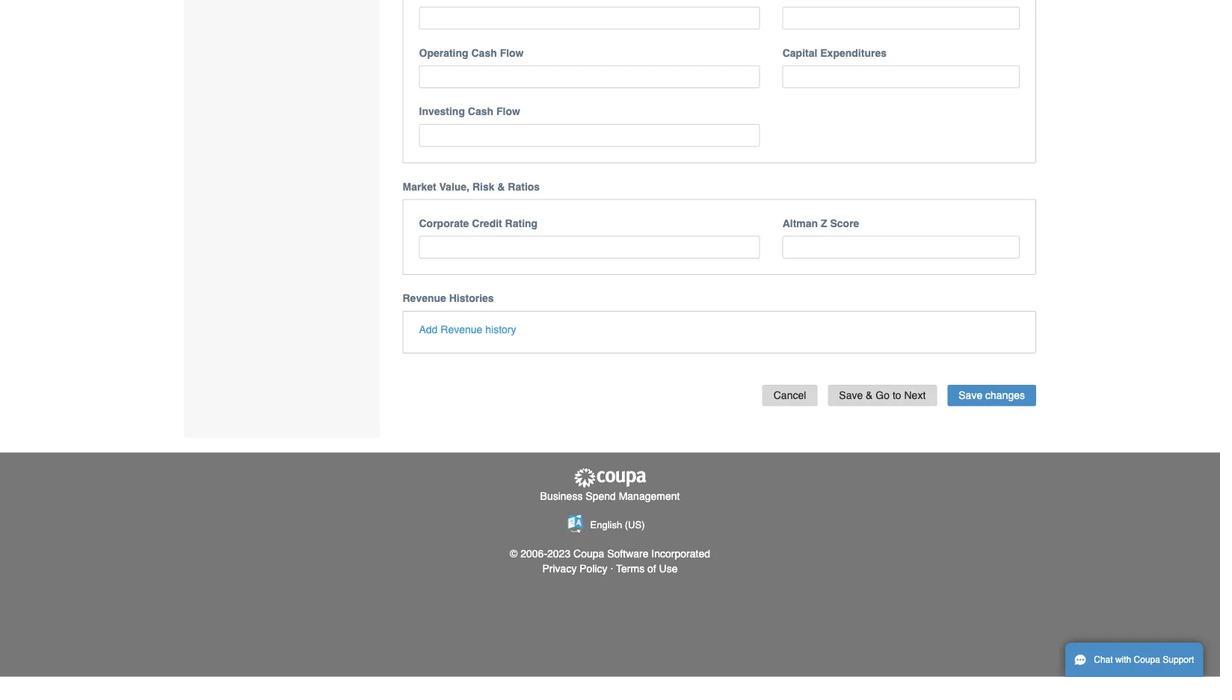 Task type: vqa. For each thing, say whether or not it's contained in the screenshot.
Orders link at the left top of the page
no



Task type: describe. For each thing, give the bounding box(es) containing it.
coupa supplier portal image
[[573, 468, 648, 490]]

(us)
[[625, 520, 645, 531]]

add
[[419, 324, 438, 336]]

chat with coupa support
[[1095, 655, 1195, 666]]

go
[[876, 390, 890, 402]]

value,
[[440, 181, 470, 193]]

terms of use link
[[617, 563, 678, 575]]

business
[[541, 491, 583, 503]]

market
[[403, 181, 437, 193]]

market value, risk & ratios
[[403, 181, 540, 193]]

capital
[[783, 47, 818, 59]]

management
[[619, 491, 680, 503]]

Cashflow text field
[[419, 7, 761, 30]]

operating
[[419, 47, 469, 59]]

save changes button
[[948, 386, 1037, 407]]

Corporate Credit Rating text field
[[419, 236, 761, 259]]

coupa inside button
[[1135, 655, 1161, 666]]

privacy policy link
[[543, 563, 608, 575]]

terms
[[617, 563, 645, 575]]

cancel link
[[763, 386, 818, 407]]

incorporated
[[652, 548, 711, 560]]

Financing Cash Flow text field
[[783, 7, 1020, 30]]

expenditures
[[821, 47, 887, 59]]

altman z score
[[783, 218, 860, 230]]

0 horizontal spatial &
[[498, 181, 505, 193]]

credit
[[472, 218, 503, 230]]

histories
[[449, 293, 494, 305]]

revenue histories
[[403, 293, 494, 305]]

english
[[591, 520, 623, 531]]

score
[[831, 218, 860, 230]]

save & go to next button
[[828, 386, 938, 407]]

0 vertical spatial revenue
[[403, 293, 447, 305]]

save for save changes
[[959, 390, 983, 402]]

risk
[[473, 181, 495, 193]]

cash for operating
[[472, 47, 497, 59]]

Altman Z Score text field
[[783, 236, 1020, 259]]



Task type: locate. For each thing, give the bounding box(es) containing it.
1 vertical spatial &
[[866, 390, 873, 402]]

policy
[[580, 563, 608, 575]]

save & go to next
[[840, 390, 926, 402]]

& right risk
[[498, 181, 505, 193]]

flow for investing cash flow
[[497, 106, 521, 118]]

Investing Cash Flow text field
[[419, 124, 761, 147]]

history
[[486, 324, 517, 336]]

ratios
[[508, 181, 540, 193]]

1 horizontal spatial save
[[959, 390, 983, 402]]

with
[[1116, 655, 1132, 666]]

corporate
[[419, 218, 469, 230]]

1 vertical spatial coupa
[[1135, 655, 1161, 666]]

add revenue history button
[[419, 323, 517, 338]]

investing
[[419, 106, 465, 118]]

corporate credit rating
[[419, 218, 538, 230]]

©
[[510, 548, 518, 560]]

z
[[821, 218, 828, 230]]

terms of use
[[617, 563, 678, 575]]

operating cash flow
[[419, 47, 524, 59]]

add revenue history
[[419, 324, 517, 336]]

coupa up policy
[[574, 548, 605, 560]]

support
[[1164, 655, 1195, 666]]

0 vertical spatial &
[[498, 181, 505, 193]]

privacy policy
[[543, 563, 608, 575]]

2 save from the left
[[959, 390, 983, 402]]

privacy
[[543, 563, 577, 575]]

rating
[[505, 218, 538, 230]]

of
[[648, 563, 657, 575]]

save
[[840, 390, 864, 402], [959, 390, 983, 402]]

&
[[498, 181, 505, 193], [866, 390, 873, 402]]

1 vertical spatial flow
[[497, 106, 521, 118]]

2006-
[[521, 548, 548, 560]]

0 vertical spatial cash
[[472, 47, 497, 59]]

1 vertical spatial revenue
[[441, 324, 483, 336]]

english (us)
[[591, 520, 645, 531]]

0 horizontal spatial save
[[840, 390, 864, 402]]

next
[[905, 390, 926, 402]]

software
[[608, 548, 649, 560]]

revenue down histories
[[441, 324, 483, 336]]

cash right operating
[[472, 47, 497, 59]]

cancel
[[774, 390, 807, 402]]

save left go
[[840, 390, 864, 402]]

1 horizontal spatial &
[[866, 390, 873, 402]]

cash right investing
[[468, 106, 494, 118]]

flow right investing
[[497, 106, 521, 118]]

Capital Expenditures text field
[[783, 66, 1020, 89]]

to
[[893, 390, 902, 402]]

cash for investing
[[468, 106, 494, 118]]

Operating Cash Flow text field
[[419, 66, 761, 89]]

1 horizontal spatial coupa
[[1135, 655, 1161, 666]]

& left go
[[866, 390, 873, 402]]

use
[[660, 563, 678, 575]]

0 vertical spatial coupa
[[574, 548, 605, 560]]

altman
[[783, 218, 819, 230]]

1 vertical spatial cash
[[468, 106, 494, 118]]

0 horizontal spatial coupa
[[574, 548, 605, 560]]

chat with coupa support button
[[1066, 643, 1204, 678]]

save left changes
[[959, 390, 983, 402]]

chat
[[1095, 655, 1114, 666]]

revenue
[[403, 293, 447, 305], [441, 324, 483, 336]]

investing cash flow
[[419, 106, 521, 118]]

0 vertical spatial flow
[[500, 47, 524, 59]]

revenue up add
[[403, 293, 447, 305]]

business spend management
[[541, 491, 680, 503]]

flow for operating cash flow
[[500, 47, 524, 59]]

revenue inside button
[[441, 324, 483, 336]]

1 save from the left
[[840, 390, 864, 402]]

© 2006-2023 coupa software incorporated
[[510, 548, 711, 560]]

capital expenditures
[[783, 47, 887, 59]]

cash
[[472, 47, 497, 59], [468, 106, 494, 118]]

save for save & go to next
[[840, 390, 864, 402]]

save changes
[[959, 390, 1026, 402]]

2023
[[548, 548, 571, 560]]

coupa right with
[[1135, 655, 1161, 666]]

spend
[[586, 491, 616, 503]]

changes
[[986, 390, 1026, 402]]

& inside button
[[866, 390, 873, 402]]

flow
[[500, 47, 524, 59], [497, 106, 521, 118]]

coupa
[[574, 548, 605, 560], [1135, 655, 1161, 666]]

flow right operating
[[500, 47, 524, 59]]



